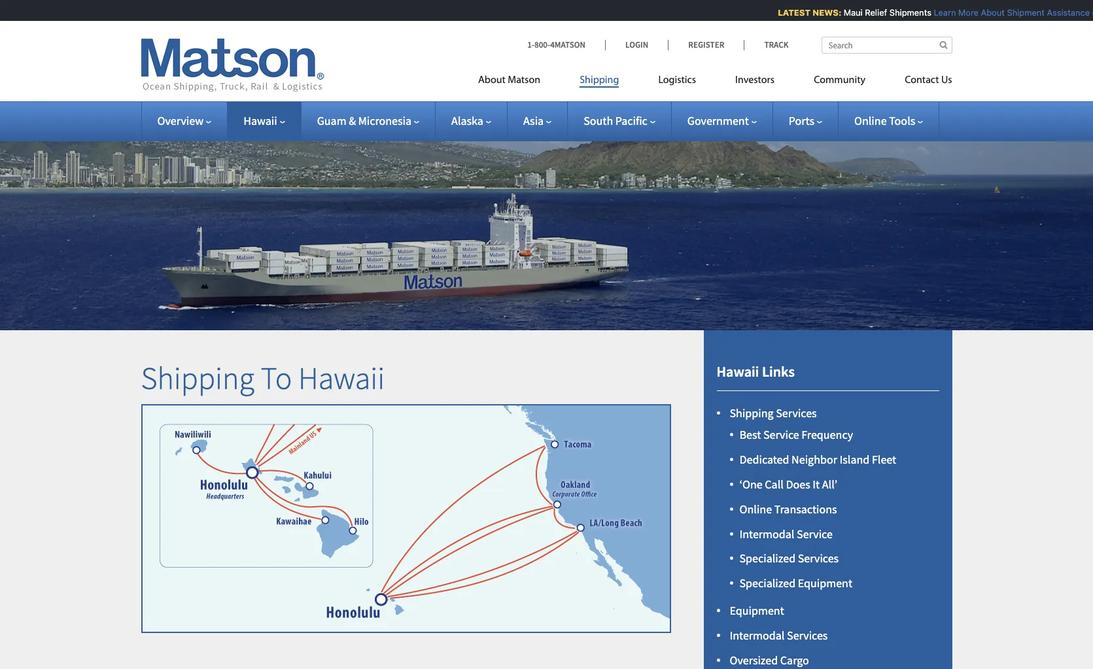 Task type: vqa. For each thing, say whether or not it's contained in the screenshot.
the top the Services
yes



Task type: locate. For each thing, give the bounding box(es) containing it.
about right more on the top of page
[[976, 7, 1000, 18]]

hawaii inside section
[[717, 363, 759, 381]]

0 horizontal spatial shipping
[[141, 359, 255, 398]]

service down transactions
[[797, 526, 833, 542]]

online transactions link
[[740, 502, 837, 517]]

1 vertical spatial services
[[798, 551, 839, 566]]

shipping services
[[730, 405, 817, 420]]

0 vertical spatial specialized
[[740, 551, 796, 566]]

government link
[[688, 113, 757, 128]]

'one
[[740, 477, 763, 492]]

0 horizontal spatial hawaii
[[244, 113, 277, 128]]

None search field
[[822, 37, 953, 54]]

matson
[[508, 75, 541, 86]]

0 vertical spatial online
[[855, 113, 887, 128]]

equipment
[[798, 576, 853, 591], [730, 603, 785, 618]]

overview
[[157, 113, 204, 128]]

online transactions
[[740, 502, 837, 517]]

asia link
[[523, 113, 552, 128]]

1 vertical spatial online
[[740, 502, 772, 517]]

1 vertical spatial specialized
[[740, 576, 796, 591]]

hawaii left links
[[717, 363, 759, 381]]

hawaii right to
[[298, 359, 385, 398]]

services up cargo
[[787, 628, 828, 643]]

shipping inside the hawaii links section
[[730, 405, 774, 420]]

1 horizontal spatial equipment
[[798, 576, 853, 591]]

Search search field
[[822, 37, 953, 54]]

1 horizontal spatial hawaii
[[298, 359, 385, 398]]

shipping for shipping to hawaii
[[141, 359, 255, 398]]

hawaii for hawaii
[[244, 113, 277, 128]]

0 vertical spatial services
[[776, 405, 817, 420]]

about
[[976, 7, 1000, 18], [478, 75, 506, 86]]

south
[[584, 113, 613, 128]]

1 vertical spatial intermodal
[[730, 628, 785, 643]]

best
[[740, 428, 761, 443]]

hawaii links section
[[687, 331, 969, 669]]

0 vertical spatial about
[[976, 7, 1000, 18]]

0 horizontal spatial about
[[478, 75, 506, 86]]

2 vertical spatial services
[[787, 628, 828, 643]]

relief
[[860, 7, 882, 18]]

shipping inside top menu 'navigation'
[[580, 75, 619, 86]]

shipment
[[1002, 7, 1040, 18]]

intermodal down equipment link
[[730, 628, 785, 643]]

specialized for specialized equipment
[[740, 576, 796, 591]]

0 vertical spatial service
[[764, 428, 800, 443]]

links
[[762, 363, 795, 381]]

2 horizontal spatial shipping
[[730, 405, 774, 420]]

services for intermodal services
[[787, 628, 828, 643]]

shipments
[[884, 7, 926, 18]]

dedicated neighbor island fleet
[[740, 452, 897, 467]]

island
[[840, 452, 870, 467]]

honolulu image
[[179, 399, 326, 546], [308, 526, 455, 669]]

guam & micronesia
[[317, 113, 412, 128]]

equipment down specialized services
[[798, 576, 853, 591]]

service for intermodal
[[797, 526, 833, 542]]

about inside top menu 'navigation'
[[478, 75, 506, 86]]

'one call does it all' link
[[740, 477, 838, 492]]

specialized for specialized services
[[740, 551, 796, 566]]

0 horizontal spatial online
[[740, 502, 772, 517]]

oakland image
[[484, 432, 631, 579]]

about matson
[[478, 75, 541, 86]]

1 horizontal spatial shipping
[[580, 75, 619, 86]]

seattle image
[[479, 371, 626, 518]]

2 specialized from the top
[[740, 576, 796, 591]]

logistics link
[[639, 69, 716, 96]]

1 specialized from the top
[[740, 551, 796, 566]]

matson_map_hawaii.jpg image
[[141, 404, 671, 633]]

specialized services
[[740, 551, 839, 566]]

long beach image
[[507, 454, 654, 602]]

specialized
[[740, 551, 796, 566], [740, 576, 796, 591]]

1-800-4matson
[[528, 39, 586, 50]]

register
[[689, 39, 725, 50]]

online left tools
[[855, 113, 887, 128]]

1 vertical spatial service
[[797, 526, 833, 542]]

online for online tools
[[855, 113, 887, 128]]

online for online transactions
[[740, 502, 772, 517]]

hilo image
[[279, 458, 427, 606]]

track
[[765, 39, 789, 50]]

logistics
[[659, 75, 696, 86]]

intermodal services
[[730, 628, 828, 643]]

about left matson
[[478, 75, 506, 86]]

intermodal down online transactions
[[740, 526, 795, 542]]

specialized up equipment link
[[740, 576, 796, 591]]

1 vertical spatial equipment
[[730, 603, 785, 618]]

equipment up intermodal services link
[[730, 603, 785, 618]]

2 horizontal spatial hawaii
[[717, 363, 759, 381]]

learn more about shipment assistance or link
[[929, 7, 1094, 18]]

shipping
[[580, 75, 619, 86], [141, 359, 255, 398], [730, 405, 774, 420]]

1 horizontal spatial online
[[855, 113, 887, 128]]

it
[[813, 477, 820, 492]]

to
[[261, 359, 292, 398]]

contact
[[905, 75, 939, 86]]

guam
[[317, 113, 347, 128]]

ports
[[789, 113, 815, 128]]

intermodal service link
[[740, 526, 833, 542]]

service down shipping services link
[[764, 428, 800, 443]]

maui
[[838, 7, 857, 18]]

0 vertical spatial shipping
[[580, 75, 619, 86]]

1 vertical spatial about
[[478, 75, 506, 86]]

online down 'one
[[740, 502, 772, 517]]

online
[[855, 113, 887, 128], [740, 502, 772, 517]]

services up 'specialized equipment' link
[[798, 551, 839, 566]]

online inside the hawaii links section
[[740, 502, 772, 517]]

latest news: maui relief shipments learn more about shipment assistance or
[[773, 7, 1094, 18]]

1 vertical spatial shipping
[[141, 359, 255, 398]]

dedicated
[[740, 452, 790, 467]]

intermodal for intermodal services
[[730, 628, 785, 643]]

overview link
[[157, 113, 212, 128]]

services up best service frequency link
[[776, 405, 817, 420]]

news:
[[807, 7, 836, 18]]

2 vertical spatial shipping
[[730, 405, 774, 420]]

login link
[[605, 39, 668, 50]]

guam & micronesia link
[[317, 113, 420, 128]]

blue matson logo with ocean, shipping, truck, rail and logistics written beneath it. image
[[141, 39, 324, 92]]

or
[[1087, 7, 1094, 18]]

top menu navigation
[[478, 69, 953, 96]]

service
[[764, 428, 800, 443], [797, 526, 833, 542]]

0 vertical spatial intermodal
[[740, 526, 795, 542]]

hawaii down blue matson logo with ocean, shipping, truck, rail and logistics written beneath it.
[[244, 113, 277, 128]]

services
[[776, 405, 817, 420], [798, 551, 839, 566], [787, 628, 828, 643]]

specialized down intermodal service link at right
[[740, 551, 796, 566]]

specialized equipment link
[[740, 576, 853, 591]]



Task type: describe. For each thing, give the bounding box(es) containing it.
shipping services link
[[730, 405, 817, 420]]

best service frequency
[[740, 428, 853, 443]]

micronesia
[[358, 113, 412, 128]]

fleet
[[872, 452, 897, 467]]

community link
[[795, 69, 886, 96]]

south pacific link
[[584, 113, 656, 128]]

does
[[786, 477, 811, 492]]

specialized equipment
[[740, 576, 853, 591]]

service for best
[[764, 428, 800, 443]]

1-800-4matson link
[[528, 39, 605, 50]]

shipping to hawaii
[[141, 359, 385, 398]]

specialized services link
[[740, 551, 839, 566]]

shipping for shipping
[[580, 75, 619, 86]]

transactions
[[775, 502, 837, 517]]

intermodal service
[[740, 526, 833, 542]]

alaska link
[[452, 113, 491, 128]]

shipping for shipping services
[[730, 405, 774, 420]]

best service frequency link
[[740, 428, 853, 443]]

latest
[[773, 7, 805, 18]]

ports link
[[789, 113, 823, 128]]

shipping link
[[560, 69, 639, 96]]

frequency
[[802, 428, 853, 443]]

tools
[[889, 113, 916, 128]]

kawaihae image
[[253, 448, 401, 596]]

kahului image
[[238, 414, 385, 562]]

search image
[[940, 41, 948, 49]]

contact us
[[905, 75, 953, 86]]

1-
[[528, 39, 535, 50]]

services for specialized services
[[798, 551, 839, 566]]

intermodal services link
[[730, 628, 828, 643]]

south pacific
[[584, 113, 648, 128]]

matson containership arriving honolulu, hawaii with containers. image
[[0, 120, 1094, 331]]

login
[[626, 39, 649, 50]]

oversized cargo
[[730, 653, 809, 668]]

community
[[814, 75, 866, 86]]

hawaii link
[[244, 113, 285, 128]]

oversized
[[730, 653, 778, 668]]

online tools link
[[855, 113, 924, 128]]

nawiliwili image
[[124, 376, 272, 524]]

investors
[[736, 75, 775, 86]]

register link
[[668, 39, 744, 50]]

assistance
[[1042, 7, 1085, 18]]

oversized cargo link
[[730, 653, 809, 668]]

0 horizontal spatial equipment
[[730, 603, 785, 618]]

800-
[[535, 39, 550, 50]]

dedicated neighbor island fleet link
[[740, 452, 897, 467]]

track link
[[744, 39, 789, 50]]

hawaii for hawaii links
[[717, 363, 759, 381]]

more
[[953, 7, 973, 18]]

1 horizontal spatial about
[[976, 7, 1000, 18]]

all'
[[822, 477, 838, 492]]

online tools
[[855, 113, 916, 128]]

alaska
[[452, 113, 484, 128]]

about matson link
[[478, 69, 560, 96]]

hawaii links
[[717, 363, 795, 381]]

neighbor
[[792, 452, 838, 467]]

investors link
[[716, 69, 795, 96]]

asia
[[523, 113, 544, 128]]

intermodal for intermodal service
[[740, 526, 795, 542]]

us
[[942, 75, 953, 86]]

0 vertical spatial equipment
[[798, 576, 853, 591]]

cargo
[[781, 653, 809, 668]]

pacific
[[616, 113, 648, 128]]

services for shipping services
[[776, 405, 817, 420]]

contact us link
[[886, 69, 953, 96]]

'one call does it all'
[[740, 477, 838, 492]]

equipment link
[[730, 603, 785, 618]]

4matson
[[550, 39, 586, 50]]

learn
[[929, 7, 951, 18]]

call
[[765, 477, 784, 492]]

government
[[688, 113, 749, 128]]

&
[[349, 113, 356, 128]]



